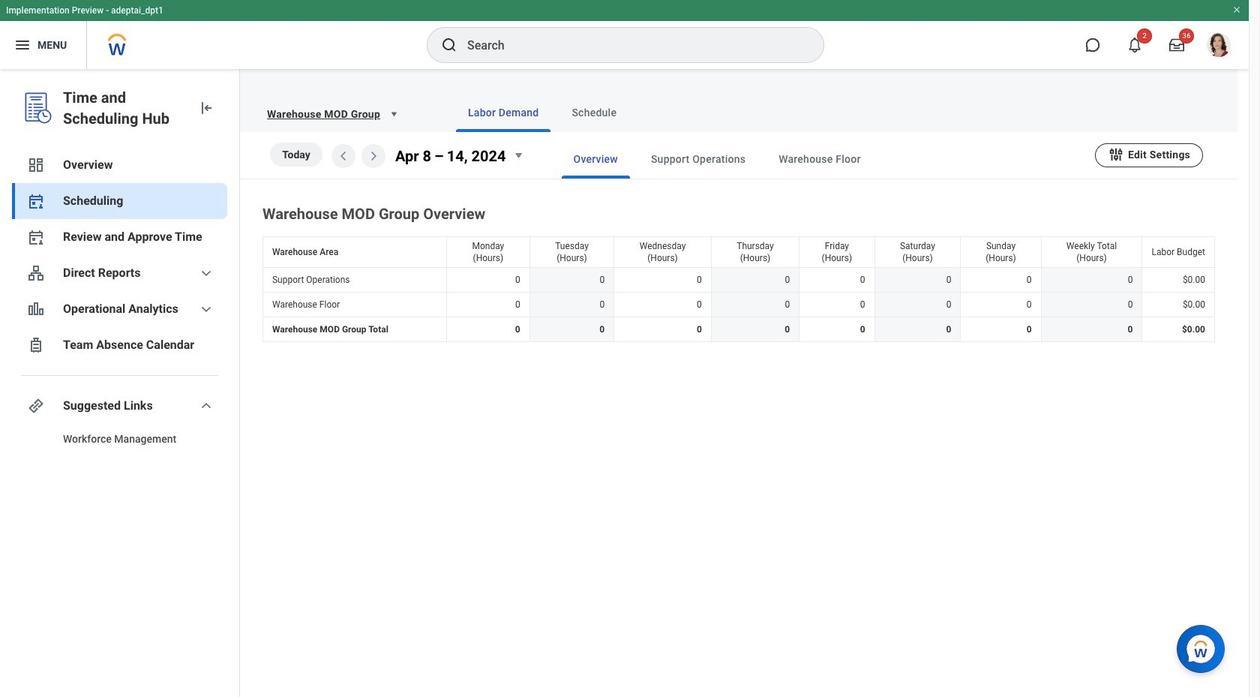 Task type: describe. For each thing, give the bounding box(es) containing it.
calendar user solid image
[[27, 228, 45, 246]]

chevron down small image for chart icon
[[197, 300, 215, 318]]

navigation pane region
[[0, 69, 240, 697]]

0 horizontal spatial caret down small image
[[387, 107, 402, 122]]

dashboard image
[[27, 156, 45, 174]]

chart image
[[27, 300, 45, 318]]

chevron right small image
[[365, 147, 383, 165]]

task timeoff image
[[27, 336, 45, 354]]

configure image
[[1108, 146, 1125, 162]]

chevron down small image for the "link" "icon"
[[197, 397, 215, 415]]

notifications large image
[[1128, 38, 1143, 53]]



Task type: locate. For each thing, give the bounding box(es) containing it.
search image
[[441, 36, 459, 54]]

calendar user solid image
[[27, 192, 45, 210]]

1 vertical spatial caret down small image
[[509, 146, 527, 164]]

tab list
[[426, 93, 1220, 132], [532, 140, 1096, 179]]

1 horizontal spatial caret down small image
[[509, 146, 527, 164]]

chevron down small image
[[197, 264, 215, 282], [197, 300, 215, 318], [197, 397, 215, 415]]

view team image
[[27, 264, 45, 282]]

1 vertical spatial tab list
[[532, 140, 1096, 179]]

3 chevron down small image from the top
[[197, 397, 215, 415]]

chevron down small image for view team image
[[197, 264, 215, 282]]

banner
[[0, 0, 1250, 69]]

0 vertical spatial caret down small image
[[387, 107, 402, 122]]

2 vertical spatial chevron down small image
[[197, 397, 215, 415]]

1 chevron down small image from the top
[[197, 264, 215, 282]]

2 chevron down small image from the top
[[197, 300, 215, 318]]

time and scheduling hub element
[[63, 87, 185, 129]]

chevron left small image
[[335, 147, 353, 165]]

caret down small image
[[387, 107, 402, 122], [509, 146, 527, 164]]

0 vertical spatial chevron down small image
[[197, 264, 215, 282]]

justify image
[[14, 36, 32, 54]]

profile logan mcneil image
[[1208, 33, 1232, 60]]

0 vertical spatial tab list
[[426, 93, 1220, 132]]

tab panel
[[240, 132, 1238, 345]]

transformation import image
[[197, 99, 215, 117]]

1 vertical spatial chevron down small image
[[197, 300, 215, 318]]

close environment banner image
[[1233, 5, 1242, 14]]

Search Workday  search field
[[468, 29, 793, 62]]

inbox large image
[[1170, 38, 1185, 53]]

link image
[[27, 397, 45, 415]]



Task type: vqa. For each thing, say whether or not it's contained in the screenshot.
GMT- related to 01/09/2019 03:00 PM GMT-06:00 Central Time (Chicago)
no



